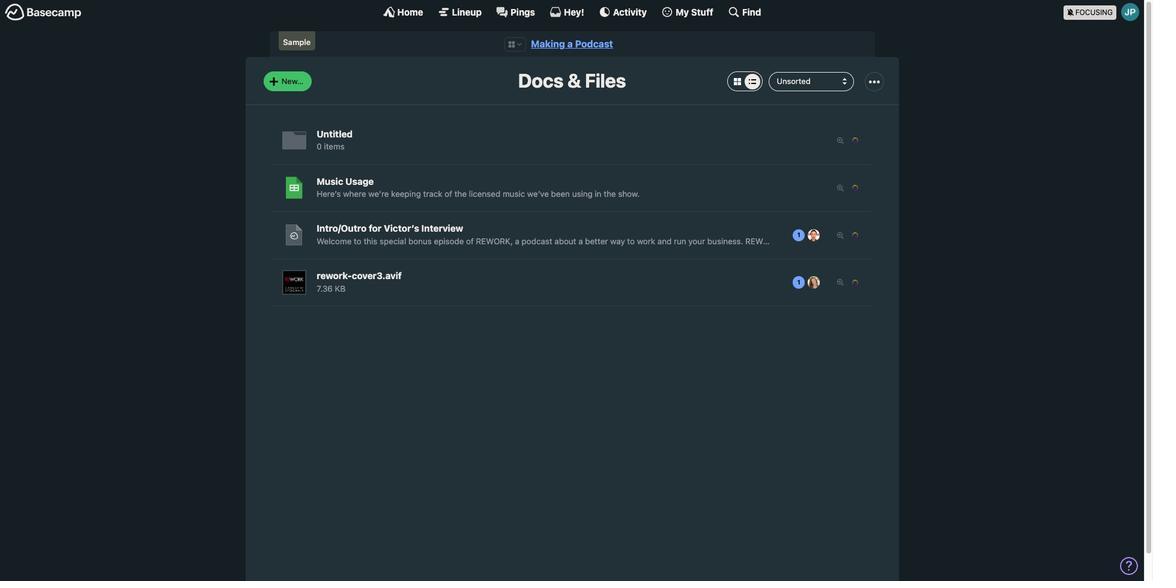 Task type: locate. For each thing, give the bounding box(es) containing it.
color it yellow image down cheryl walters icon
[[799, 290, 812, 302]]

color it orange image
[[814, 242, 827, 255], [814, 290, 827, 302], [814, 337, 827, 350]]

color me in! down color it orange image at the top right of the page
[[794, 224, 846, 234]]

me up color it orange image at the top right of the page
[[820, 176, 833, 187]]

color me in!
[[794, 176, 846, 187], [794, 224, 846, 234], [794, 271, 846, 282]]

me down color it orange image at the top right of the page
[[820, 224, 833, 234]]

1 vertical spatial color it brown image
[[828, 260, 841, 273]]

the right of
[[455, 189, 467, 199]]

color for untitled
[[794, 176, 818, 187]]

color it white image
[[785, 242, 798, 255]]

show.
[[618, 189, 640, 199]]

color it purple image
[[785, 213, 798, 226], [785, 260, 798, 273], [785, 307, 798, 320], [785, 355, 798, 367]]

2 vertical spatial in!
[[835, 271, 846, 282]]

focusing button
[[1063, 0, 1144, 23]]

color me in! down color it white icon
[[794, 271, 846, 282]]

color it green image down cheryl walters icon
[[814, 307, 827, 320]]

None submit
[[803, 235, 837, 253], [803, 283, 837, 301], [803, 330, 837, 348], [803, 377, 837, 395], [803, 235, 837, 253], [803, 283, 837, 301], [803, 330, 837, 348], [803, 377, 837, 395]]

color me in! for untitled
[[794, 176, 846, 187]]

2 vertical spatial me
[[820, 271, 833, 282]]

in
[[595, 189, 602, 199]]

2 color it yellow image from the top
[[799, 290, 812, 302]]

cover3.avif
[[352, 270, 402, 281]]

1 vertical spatial color it yellow image
[[799, 290, 812, 302]]

1 vertical spatial color it gray image
[[843, 307, 855, 320]]

me for music usage
[[820, 224, 833, 234]]

rework-cover3.avif 7.36 kb
[[317, 270, 402, 293]]

color it green image for fourth color it pink image from the top
[[814, 355, 827, 367]]

1 vertical spatial color me in!
[[794, 224, 846, 234]]

color it green image left color it brown image
[[814, 355, 827, 367]]

color it gray image down color it gray image
[[843, 307, 855, 320]]

3 color it gray image from the top
[[843, 355, 855, 367]]

0 vertical spatial in!
[[835, 176, 846, 187]]

color it white image for color it orange image at the top right of the page
[[785, 195, 798, 208]]

in! for music usage
[[835, 224, 846, 234]]

sample element
[[278, 31, 315, 51]]

0 vertical spatial color it green image
[[814, 213, 827, 226]]

we've
[[527, 189, 549, 199]]

color it green image up the annie bryan icon
[[814, 213, 827, 226]]

2 color from the top
[[794, 224, 818, 234]]

here's
[[317, 189, 341, 199]]

0 horizontal spatial the
[[455, 189, 467, 199]]

1 left cheryl walters icon
[[797, 279, 801, 286]]

2 me from the top
[[820, 224, 833, 234]]

color it pink image
[[843, 195, 855, 208], [843, 242, 855, 255], [843, 290, 855, 302], [843, 337, 855, 350]]

interview
[[421, 223, 463, 234]]

2 color it green image from the top
[[814, 307, 827, 320]]

2 vertical spatial color it white image
[[785, 337, 798, 350]]

0 vertical spatial color it orange image
[[814, 242, 827, 255]]

lineup
[[452, 6, 482, 17]]

0 vertical spatial 1
[[797, 231, 801, 238]]

color it gray image up color it gray image
[[843, 213, 855, 226]]

me left color it gray image
[[820, 271, 833, 282]]

3 color it brown image from the top
[[828, 307, 841, 320]]

1 me from the top
[[820, 176, 833, 187]]

color it green image for second color it pink image from the bottom of the page
[[814, 307, 827, 320]]

cheryl walters image
[[808, 277, 820, 289]]

focusing
[[1076, 8, 1113, 17]]

0 vertical spatial me
[[820, 176, 833, 187]]

3 color it orange image from the top
[[814, 337, 827, 350]]

2 color it yellow image from the top
[[799, 337, 812, 350]]

0 vertical spatial color it brown image
[[828, 213, 841, 226]]

color it yellow image for color it orange icon associated with second color it pink image from the bottom of the page
[[799, 290, 812, 302]]

me for untitled
[[820, 176, 833, 187]]

color up color it orange image at the top right of the page
[[794, 176, 818, 187]]

7.36
[[317, 284, 333, 293]]

color for music usage
[[794, 224, 818, 234]]

intro/outro for victor's interview
[[317, 223, 463, 234]]

2 vertical spatial color it green image
[[814, 355, 827, 367]]

3 color it green image from the top
[[814, 355, 827, 367]]

0 vertical spatial color
[[794, 176, 818, 187]]

in! for untitled
[[835, 176, 846, 187]]

new…
[[282, 76, 303, 86]]

in!
[[835, 176, 846, 187], [835, 224, 846, 234], [835, 271, 846, 282]]

licensed
[[469, 189, 500, 199]]

files
[[585, 69, 626, 92]]

victor's
[[384, 223, 419, 234]]

color down color it white icon
[[794, 271, 818, 282]]

color it white image
[[785, 195, 798, 208], [785, 290, 798, 302], [785, 337, 798, 350]]

color it yellow image
[[799, 195, 812, 208], [799, 337, 812, 350]]

1 color it yellow image from the top
[[799, 242, 812, 255]]

1 left the annie bryan icon
[[797, 231, 801, 238]]

me
[[820, 176, 833, 187], [820, 224, 833, 234], [820, 271, 833, 282]]

1 color from the top
[[794, 176, 818, 187]]

making a podcast
[[531, 38, 613, 49]]

color me in! up color it orange image at the top right of the page
[[794, 176, 846, 187]]

color it brown image
[[828, 213, 841, 226], [828, 260, 841, 273], [828, 307, 841, 320]]

music
[[317, 176, 343, 187]]

2 vertical spatial color it brown image
[[828, 307, 841, 320]]

1 vertical spatial 1
[[797, 279, 801, 286]]

music usage here's where we're keeping track of the licensed music we've been using in the show.
[[317, 176, 640, 199]]

1 vertical spatial color it orange image
[[814, 290, 827, 302]]

color it yellow image right color it white icon
[[799, 242, 812, 255]]

1 for rework-cover3.avif
[[797, 279, 801, 286]]

pings button
[[496, 6, 535, 18]]

1 vertical spatial color it yellow image
[[799, 337, 812, 350]]

breadcrumb element
[[269, 31, 875, 57]]

1 1 from the top
[[797, 231, 801, 238]]

4 color it purple image from the top
[[785, 355, 798, 367]]

1 vertical spatial me
[[820, 224, 833, 234]]

2 vertical spatial color
[[794, 271, 818, 282]]

2 in! from the top
[[835, 224, 846, 234]]

2 1 from the top
[[797, 279, 801, 286]]

2 color it red image from the top
[[828, 242, 841, 255]]

1 color it yellow image from the top
[[799, 195, 812, 208]]

1 color it red image from the top
[[828, 195, 841, 208]]

color it orange image for second color it pink image from the bottom of the page
[[814, 290, 827, 302]]

items
[[324, 142, 345, 151]]

1 vertical spatial color
[[794, 224, 818, 234]]

1 vertical spatial in!
[[835, 224, 846, 234]]

2 vertical spatial color it gray image
[[843, 355, 855, 367]]

usage
[[345, 176, 374, 187]]

find
[[742, 6, 761, 17]]

1 vertical spatial color it green image
[[814, 307, 827, 320]]

1 color it orange image from the top
[[814, 242, 827, 255]]

1 in! from the top
[[835, 176, 846, 187]]

color it gray image
[[843, 213, 855, 226], [843, 307, 855, 320], [843, 355, 855, 367]]

color it red image for fourth color it pink image from the top
[[828, 337, 841, 350]]

color it blue image
[[799, 213, 812, 226], [799, 260, 812, 273], [799, 307, 812, 320], [799, 355, 812, 367]]

2 color it orange image from the top
[[814, 290, 827, 302]]

3 color it white image from the top
[[785, 337, 798, 350]]

color it blue image left color it green image
[[799, 260, 812, 273]]

untitled
[[317, 128, 353, 139]]

the
[[455, 189, 467, 199], [604, 189, 616, 199]]

1 color it white image from the top
[[785, 195, 798, 208]]

1 vertical spatial color it white image
[[785, 290, 798, 302]]

0 vertical spatial color it white image
[[785, 195, 798, 208]]

color me in! for music usage
[[794, 224, 846, 234]]

color it blue image left color it brown image
[[799, 355, 812, 367]]

2 color it gray image from the top
[[843, 307, 855, 320]]

main element
[[0, 0, 1144, 23]]

2 vertical spatial color me in!
[[794, 271, 846, 282]]

3 color from the top
[[794, 271, 818, 282]]

color it brown image for color it orange icon associated with second color it pink image from the bottom of the page
[[828, 307, 841, 320]]

color it red image
[[828, 195, 841, 208], [828, 242, 841, 255], [828, 290, 841, 302], [828, 337, 841, 350]]

color up color it white icon
[[794, 224, 818, 234]]

activity
[[613, 6, 647, 17]]

0
[[317, 142, 322, 151]]

home
[[397, 6, 423, 17]]

1 color it purple image from the top
[[785, 213, 798, 226]]

4 color it red image from the top
[[828, 337, 841, 350]]

1
[[797, 231, 801, 238], [797, 279, 801, 286]]

3 color it pink image from the top
[[843, 290, 855, 302]]

color it green image
[[814, 213, 827, 226], [814, 307, 827, 320], [814, 355, 827, 367]]

color it blue image up the annie bryan icon
[[799, 213, 812, 226]]

of
[[445, 189, 452, 199]]

2 color me in! from the top
[[794, 224, 846, 234]]

color it gray image right color it brown image
[[843, 355, 855, 367]]

color it brown image for color it orange icon corresponding to third color it pink image from the bottom of the page
[[828, 260, 841, 273]]

color it blue image down cheryl walters icon
[[799, 307, 812, 320]]

the right the in in the top of the page
[[604, 189, 616, 199]]

3 color it red image from the top
[[828, 290, 841, 302]]

music
[[503, 189, 525, 199]]

color it yellow image
[[799, 242, 812, 255], [799, 290, 812, 302]]

1 color me in! from the top
[[794, 176, 846, 187]]

0 vertical spatial color it yellow image
[[799, 195, 812, 208]]

1 color it brown image from the top
[[828, 213, 841, 226]]

color
[[794, 176, 818, 187], [794, 224, 818, 234], [794, 271, 818, 282]]

1 horizontal spatial the
[[604, 189, 616, 199]]

2 color it brown image from the top
[[828, 260, 841, 273]]

0 vertical spatial color it yellow image
[[799, 242, 812, 255]]

color it brown image
[[828, 355, 841, 367]]

2 vertical spatial color it orange image
[[814, 337, 827, 350]]

0 vertical spatial color me in!
[[794, 176, 846, 187]]

0 vertical spatial color it gray image
[[843, 213, 855, 226]]



Task type: vqa. For each thing, say whether or not it's contained in the screenshot.
Message Board
no



Task type: describe. For each thing, give the bounding box(es) containing it.
color it white image for 3rd color it orange icon
[[785, 337, 798, 350]]

3 in! from the top
[[835, 271, 846, 282]]

1 for intro/outro for victor's interview
[[797, 231, 801, 238]]

find button
[[728, 6, 761, 18]]

hey!
[[564, 6, 584, 17]]

stuff
[[691, 6, 713, 17]]

we're
[[368, 189, 389, 199]]

color it yellow image for 3rd color it orange icon
[[799, 337, 812, 350]]

intro/outro
[[317, 223, 367, 234]]

4 color it pink image from the top
[[843, 337, 855, 350]]

1 color it gray image from the top
[[843, 213, 855, 226]]

james peterson image
[[1121, 3, 1139, 21]]

color it red image for third color it pink image from the bottom of the page
[[828, 242, 841, 255]]

4 color it blue image from the top
[[799, 355, 812, 367]]

color it gray image for second color it pink image from the bottom of the page
[[843, 307, 855, 320]]

1 color it green image from the top
[[814, 213, 827, 226]]

keeping
[[391, 189, 421, 199]]

annie bryan image
[[808, 229, 820, 241]]

&
[[567, 69, 581, 92]]

pings
[[511, 6, 535, 17]]

2 the from the left
[[604, 189, 616, 199]]

1 color it blue image from the top
[[799, 213, 812, 226]]

color it red image for second color it pink image from the bottom of the page
[[828, 290, 841, 302]]

3 color me in! from the top
[[794, 271, 846, 282]]

color it yellow image for color it orange image at the top right of the page
[[799, 195, 812, 208]]

podcast
[[575, 38, 613, 49]]

1 color it pink image from the top
[[843, 195, 855, 208]]

color it orange image for third color it pink image from the bottom of the page
[[814, 242, 827, 255]]

hey! button
[[549, 6, 584, 18]]

sample
[[283, 37, 311, 47]]

new… button
[[263, 72, 312, 91]]

my
[[676, 6, 689, 17]]

switch accounts image
[[5, 3, 82, 22]]

color it yellow image for color it orange icon corresponding to third color it pink image from the bottom of the page
[[799, 242, 812, 255]]

2 color it white image from the top
[[785, 290, 798, 302]]

a
[[567, 38, 573, 49]]

rework-
[[317, 270, 352, 281]]

lineup link
[[438, 6, 482, 18]]

making
[[531, 38, 565, 49]]

using
[[572, 189, 593, 199]]

kb
[[335, 284, 346, 293]]

color it orange image
[[814, 195, 827, 208]]

been
[[551, 189, 570, 199]]

my stuff
[[676, 6, 713, 17]]

docs
[[518, 69, 564, 92]]

activity link
[[599, 6, 647, 18]]

home link
[[383, 6, 423, 18]]

for
[[369, 223, 382, 234]]

2 color it blue image from the top
[[799, 260, 812, 273]]

docs & files
[[518, 69, 626, 92]]

3 color it blue image from the top
[[799, 307, 812, 320]]

3 color it purple image from the top
[[785, 307, 798, 320]]

color it gray image
[[843, 260, 855, 273]]

2 color it pink image from the top
[[843, 242, 855, 255]]

1 the from the left
[[455, 189, 467, 199]]

track
[[423, 189, 442, 199]]

where
[[343, 189, 366, 199]]

color it gray image for fourth color it pink image from the top
[[843, 355, 855, 367]]

2 color it purple image from the top
[[785, 260, 798, 273]]

3 me from the top
[[820, 271, 833, 282]]

making a podcast link
[[531, 38, 613, 49]]

untitled 0 items
[[317, 128, 353, 151]]

color it green image
[[814, 260, 827, 273]]

color it red image for fourth color it pink image from the bottom
[[828, 195, 841, 208]]

my stuff button
[[661, 6, 713, 18]]



